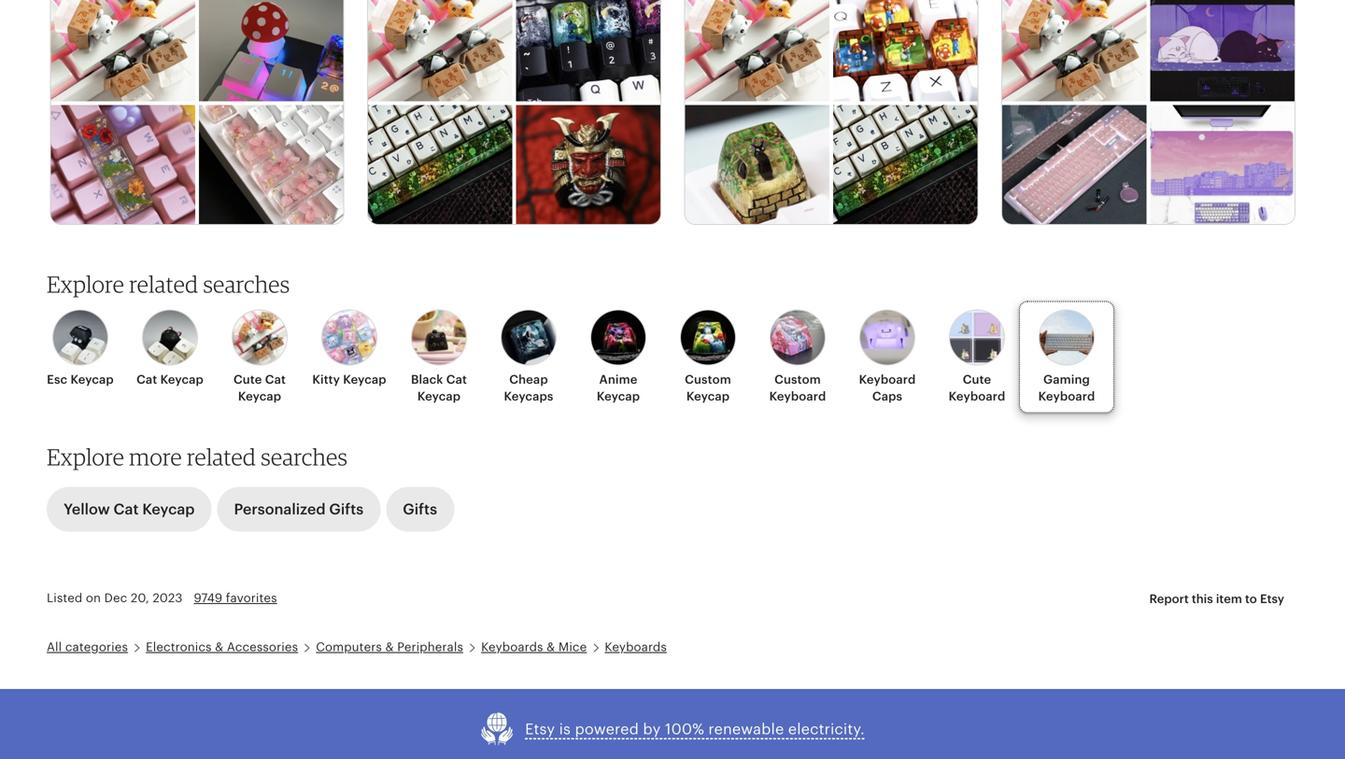 Task type: locate. For each thing, give the bounding box(es) containing it.
artemis and luna mousepad, kawaii anime cats, xxl extended gaming desk mat, cute pastel purple/pink/lavender anime mouse pad image
[[1150, 0, 1295, 102]]

0 horizontal spatial &
[[215, 640, 224, 654]]

1 keyboards from the left
[[481, 640, 543, 654]]

kitty keycap
[[312, 373, 387, 387]]

2 explore from the top
[[47, 444, 124, 471]]

custom
[[685, 373, 731, 387], [775, 373, 821, 387]]

keyboards & mice
[[481, 640, 587, 654]]

explore
[[47, 270, 124, 298], [47, 444, 124, 471]]

cat
[[136, 373, 157, 387], [265, 373, 286, 387], [446, 373, 467, 387], [114, 501, 139, 518]]

yellow cat keycap link
[[47, 487, 212, 532]]

keyboard down gaming on the right
[[1039, 390, 1095, 404]]

black
[[411, 373, 443, 387]]

custom keyboard
[[770, 373, 826, 404]]

cute
[[234, 373, 262, 387], [963, 373, 992, 387]]

1 horizontal spatial cute
[[963, 373, 992, 387]]

cute keyboard link
[[938, 310, 1017, 405]]

cat inside black cat keycap
[[446, 373, 467, 387]]

green spacebar resin keycap | artisan keycap handmade sa and oem keycaps | resin koi keycap | 18th bithday gift for son image for super mario artisan keycap, mario keycap sa and dom profile, mario party keycaps, esc mario keycap, christmas gifts for friend "image"
[[833, 105, 978, 228]]

related up "cat keycap" link
[[129, 270, 198, 298]]

explore for explore related searches
[[47, 270, 124, 298]]

black cat keycap, jiji inspired cat from kiki's delivery service keycap, black cat keycap, custom escape artisan keycaps, sa profile keycap image
[[685, 105, 830, 228]]

all categories
[[47, 640, 128, 654]]

0 vertical spatial etsy
[[1260, 593, 1285, 607]]

2 horizontal spatial &
[[547, 640, 555, 654]]

1 horizontal spatial gifts
[[403, 501, 437, 518]]

keycap down black
[[417, 390, 461, 404]]

keyboards for keyboards & mice
[[481, 640, 543, 654]]

keyboard
[[859, 373, 916, 387], [770, 390, 826, 404], [949, 390, 1006, 404], [1039, 390, 1095, 404]]

2 keyboards from the left
[[605, 640, 667, 654]]

keyboard for custom keyboard
[[770, 390, 826, 404]]

2 green spacebar resin keycap | artisan keycap handmade sa and oem keycaps | resin koi keycap | 18th bithday gift for son image from the left
[[833, 105, 978, 228]]

black cat keycap link
[[400, 310, 478, 405]]

keycaps
[[504, 390, 554, 404]]

cute inside cute cat keycap
[[234, 373, 262, 387]]

related inside region
[[129, 270, 198, 298]]

keyboard right caps
[[949, 390, 1006, 404]]

explore for explore more related searches
[[47, 444, 124, 471]]

1 cute cat keycaps, backlit kitty keycap , kitty resin artisan keycap for mechanical keyboard, kitten in box keycap, cute kitty keycap, gifts image from the left
[[51, 0, 195, 102]]

100%
[[665, 721, 705, 738]]

keycap
[[71, 373, 114, 387], [160, 373, 204, 387], [343, 373, 387, 387], [238, 390, 281, 404], [417, 390, 461, 404], [597, 390, 640, 404], [687, 390, 730, 404], [142, 501, 195, 518]]

keyboard left caps
[[770, 390, 826, 404]]

0 vertical spatial explore
[[47, 270, 124, 298]]

cat left "kitty"
[[265, 373, 286, 387]]

keyboards
[[481, 640, 543, 654], [605, 640, 667, 654]]

etsy inside 'report this item to etsy' 'button'
[[1260, 593, 1285, 607]]

keyboards left the mice
[[481, 640, 543, 654]]

custom keycap, spacebar keycap, resin keycap, keycap set, artisan keycap, cute keycap, pink keycap, esc keycap, xda keycap, cherry mx keycap image
[[199, 105, 343, 228]]

1 vertical spatial explore
[[47, 444, 124, 471]]

gaming keyboard
[[1039, 373, 1095, 404]]

item
[[1216, 593, 1243, 607]]

cheap keycaps
[[504, 373, 554, 404]]

personalized
[[234, 501, 326, 518]]

computers
[[316, 640, 382, 654]]

0 horizontal spatial keyboards
[[481, 640, 543, 654]]

searches
[[203, 270, 290, 298], [261, 444, 348, 471]]

keycap up explore more related searches
[[238, 390, 281, 404]]

related
[[129, 270, 198, 298], [187, 444, 256, 471]]

explore related searches region
[[36, 270, 1310, 439]]

yellow cat keycap
[[64, 501, 195, 518]]

cat inside "yellow cat keycap" link
[[114, 501, 139, 518]]

custom keyboard link
[[759, 310, 837, 405]]

2 custom from the left
[[775, 373, 821, 387]]

20,
[[131, 592, 149, 606]]

& left the mice
[[547, 640, 555, 654]]

1 custom from the left
[[685, 373, 731, 387]]

explore up yellow
[[47, 444, 124, 471]]

cat for yellow cat keycap
[[114, 501, 139, 518]]

keycap right esc on the left
[[71, 373, 114, 387]]

3 & from the left
[[547, 640, 555, 654]]

&
[[215, 640, 224, 654], [385, 640, 394, 654], [547, 640, 555, 654]]

keyboards link
[[605, 640, 667, 654]]

1 vertical spatial etsy
[[525, 721, 555, 738]]

explore up esc keycap link
[[47, 270, 124, 298]]

2 cute from the left
[[963, 373, 992, 387]]

cat right black
[[446, 373, 467, 387]]

keycap down anime
[[597, 390, 640, 404]]

anime keycap link
[[579, 310, 658, 405]]

2023
[[153, 592, 183, 606]]

report this item to etsy button
[[1136, 583, 1299, 617]]

etsy left is
[[525, 721, 555, 738]]

0 horizontal spatial custom
[[685, 373, 731, 387]]

cute cat keycaps, backlit kitty keycap , kitty resin artisan keycap for mechanical keyboard, kitten in box keycap, cute kitty keycap, gifts image for super mario artisan keycap, mario keycap sa and dom profile, mario party keycaps, esc mario keycap, christmas gifts for friend "image"
[[685, 0, 830, 102]]

0 horizontal spatial cute
[[234, 373, 262, 387]]

3 cute cat keycaps, backlit kitty keycap , kitty resin artisan keycap for mechanical keyboard, kitten in box keycap, cute kitty keycap, gifts image from the left
[[685, 0, 830, 102]]

custom right custom keycap
[[775, 373, 821, 387]]

electronics
[[146, 640, 212, 654]]

cat inside "cat keycap" link
[[136, 373, 157, 387]]

anime
[[599, 373, 638, 387]]

1 explore from the top
[[47, 270, 124, 298]]

caps
[[873, 390, 903, 404]]

report
[[1150, 593, 1189, 607]]

electronics & accessories
[[146, 640, 298, 654]]

all categories link
[[47, 640, 128, 654]]

keyboard up caps
[[859, 373, 916, 387]]

keycap right "kitty"
[[343, 373, 387, 387]]

0 horizontal spatial green spacebar resin keycap | artisan keycap handmade sa and oem keycaps | resin koi keycap | 18th bithday gift for son image
[[368, 105, 512, 228]]

0 horizontal spatial gifts
[[329, 501, 364, 518]]

custom for custom keycap
[[685, 373, 731, 387]]

computers & peripherals link
[[316, 640, 463, 654]]

electronics & accessories link
[[146, 640, 298, 654]]

1 horizontal spatial etsy
[[1260, 593, 1285, 607]]

etsy right to
[[1260, 593, 1285, 607]]

2 cute cat keycaps, backlit kitty keycap , kitty resin artisan keycap for mechanical keyboard, kitten in box keycap, cute kitty keycap, gifts image from the left
[[368, 0, 512, 102]]

1 horizontal spatial keyboards
[[605, 640, 667, 654]]

searches up cute cat keycap link
[[203, 270, 290, 298]]

cute cat keycaps, backlit kitty keycap , kitty resin artisan keycap for mechanical keyboard, kitten in box keycap, cute kitty keycap, gifts image for mushroom keycap, red mushroom keycap, 3d printed keycap, multiple colors available image
[[51, 0, 195, 102]]

related right more
[[187, 444, 256, 471]]

cute right cat keycap
[[234, 373, 262, 387]]

cute left gaming on the right
[[963, 373, 992, 387]]

peripherals
[[397, 640, 463, 654]]

gifts
[[329, 501, 364, 518], [403, 501, 437, 518]]

cute cat keycaps, backlit kitty keycap , kitty resin artisan keycap for mechanical keyboard, kitten in box keycap, cute kitty keycap, gifts image
[[51, 0, 195, 102], [368, 0, 512, 102], [685, 0, 830, 102], [1002, 0, 1147, 102]]

japanese samurai artisan keycap, oni keycap, red samurai keycap, custom escape keycap for with cherry mx switches image
[[516, 105, 660, 228]]

0 vertical spatial searches
[[203, 270, 290, 298]]

cat keycap
[[136, 373, 204, 387]]

9749 favorites
[[194, 592, 277, 606]]

1 horizontal spatial &
[[385, 640, 394, 654]]

cat for cute cat keycap
[[265, 373, 286, 387]]

0 vertical spatial related
[[129, 270, 198, 298]]

4 cute cat keycaps, backlit kitty keycap , kitty resin artisan keycap for mechanical keyboard, kitten in box keycap, cute kitty keycap, gifts image from the left
[[1002, 0, 1147, 102]]

keycap right anime keycap
[[687, 390, 730, 404]]

cat right "esc keycap"
[[136, 373, 157, 387]]

green spacebar resin keycap | artisan keycap handmade sa and oem keycaps | resin koi keycap | 18th bithday gift for son image
[[368, 105, 512, 228], [833, 105, 978, 228]]

1 horizontal spatial green spacebar resin keycap | artisan keycap handmade sa and oem keycaps | resin koi keycap | 18th bithday gift for son image
[[833, 105, 978, 228]]

1 green spacebar resin keycap | artisan keycap handmade sa and oem keycaps | resin koi keycap | 18th bithday gift for son image from the left
[[368, 105, 512, 228]]

cute inside cute keyboard
[[963, 373, 992, 387]]

2 & from the left
[[385, 640, 394, 654]]

is
[[559, 721, 571, 738]]

black cat keycap
[[411, 373, 467, 404]]

explore more related searches
[[47, 444, 348, 471]]

& right computers
[[385, 640, 394, 654]]

gaming
[[1044, 373, 1090, 387]]

0 horizontal spatial etsy
[[525, 721, 555, 738]]

custom right anime
[[685, 373, 731, 387]]

cat for black cat keycap
[[446, 373, 467, 387]]

cute cat keycap
[[234, 373, 286, 404]]

all
[[47, 640, 62, 654]]

1 & from the left
[[215, 640, 224, 654]]

& right electronics
[[215, 640, 224, 654]]

cat right yellow
[[114, 501, 139, 518]]

kitty
[[312, 373, 340, 387]]

1 cute from the left
[[234, 373, 262, 387]]

cat inside cute cat keycap
[[265, 373, 286, 387]]

anime aesthetic mousepad | extra large gaming mouse pad | pastel manga kawaii pink lilac aesthetics landscape xl mousemat image
[[1150, 105, 1295, 228]]

etsy
[[1260, 593, 1285, 607], [525, 721, 555, 738]]

keyboards right the mice
[[605, 640, 667, 654]]

1 horizontal spatial custom
[[775, 373, 821, 387]]

anime keycap
[[597, 373, 640, 404]]

explore inside region
[[47, 270, 124, 298]]

listed
[[47, 592, 83, 606]]

accessories
[[227, 640, 298, 654]]

searches up personalized gifts link
[[261, 444, 348, 471]]

custom inside custom keyboard
[[775, 373, 821, 387]]

etsy is powered by 100% renewable electricity. button
[[480, 712, 865, 748]]



Task type: vqa. For each thing, say whether or not it's contained in the screenshot.
left Handmade Ceramic Mug Ivory Mug White Pottery Mug White image 5
no



Task type: describe. For each thing, give the bounding box(es) containing it.
personalized gifts
[[234, 501, 364, 518]]

1 vertical spatial searches
[[261, 444, 348, 471]]

mushroom keycap, red mushroom keycap, 3d printed keycap, multiple colors available image
[[199, 0, 343, 102]]

esc
[[47, 373, 67, 387]]

keyboards & mice link
[[481, 640, 587, 654]]

gifts link
[[386, 487, 454, 532]]

electricity.
[[788, 721, 865, 738]]

cute cat keycap link
[[221, 310, 299, 405]]

more
[[129, 444, 182, 471]]

etsy inside etsy is powered by 100% renewable electricity. button
[[525, 721, 555, 738]]

1 gifts from the left
[[329, 501, 364, 518]]

cute cat keycaps, backlit kitty keycap , kitty resin artisan keycap for mechanical keyboard, kitten in box keycap, cute kitty keycap, gifts image for artemis and luna mousepad, kawaii anime cats, xxl extended gaming desk mat, cute pastel purple/pink/lavender anime mouse pad image
[[1002, 0, 1147, 102]]

cheap
[[509, 373, 548, 387]]

cute for cute keyboard
[[963, 373, 992, 387]]

keyboard caps link
[[848, 310, 927, 405]]

personalized gifts link
[[217, 487, 381, 532]]

fantasy koi keycap suitable for esc r4, custom koi handmade resin keycap, custom keycap set full, custom color keycaps, gift for bestfriend image
[[516, 0, 660, 102]]

dec
[[104, 592, 127, 606]]

& for mice
[[547, 640, 555, 654]]

cute for cute cat keycap
[[234, 373, 262, 387]]

keycap inside cute cat keycap
[[238, 390, 281, 404]]

keycap left cute cat keycap
[[160, 373, 204, 387]]

kitty keycap link
[[310, 310, 389, 388]]

& for peripherals
[[385, 640, 394, 654]]

searches inside explore related searches region
[[203, 270, 290, 298]]

green spacebar resin keycap | artisan keycap handmade sa and oem keycaps | resin koi keycap | 18th bithday gift for son image for cute cat keycaps, backlit kitty keycap , kitty resin artisan keycap for mechanical keyboard, kitten in box keycap, cute kitty keycap, gifts 'image' corresponding to fantasy koi keycap suitable for esc r4, custom koi handmade resin keycap, custom keycap set full, custom color keycaps, gift for bestfriend image
[[368, 105, 512, 228]]

custom keycap link
[[669, 310, 748, 405]]

cheap keycaps link
[[490, 310, 568, 405]]

esc keycap
[[47, 373, 114, 387]]

keycap inside black cat keycap
[[417, 390, 461, 404]]

custom for custom keyboard
[[775, 373, 821, 387]]

yellow
[[64, 501, 110, 518]]

gaming keyboard link
[[1028, 310, 1106, 405]]

to
[[1246, 593, 1257, 607]]

custom keycap
[[685, 373, 731, 404]]

cute keyboard
[[949, 373, 1006, 404]]

real flower keycaps image
[[51, 105, 195, 228]]

keycap inside custom keycap
[[687, 390, 730, 404]]

computers & peripherals
[[316, 640, 463, 654]]

on
[[86, 592, 101, 606]]

keycap down more
[[142, 501, 195, 518]]

keyboard for cute keyboard
[[949, 390, 1006, 404]]

keyboards for keyboards link
[[605, 640, 667, 654]]

2 gifts from the left
[[403, 501, 437, 518]]

mice
[[559, 640, 587, 654]]

powered
[[575, 721, 639, 738]]

backlight gaming mechanical wired keyboard 104-key usb interface black blue or red switch image
[[1002, 105, 1147, 228]]

this
[[1192, 593, 1213, 607]]

& for accessories
[[215, 640, 224, 654]]

super mario artisan keycap, mario keycap sa and dom profile, mario party keycaps, esc mario keycap, christmas gifts for friend image
[[833, 0, 978, 102]]

listed on dec 20, 2023
[[47, 592, 183, 606]]

by
[[643, 721, 661, 738]]

1 vertical spatial related
[[187, 444, 256, 471]]

keyboard caps
[[859, 373, 916, 404]]

9749 favorites link
[[194, 592, 277, 606]]

esc keycap link
[[41, 310, 120, 388]]

renewable
[[709, 721, 784, 738]]

favorites
[[226, 592, 277, 606]]

cute cat keycaps, backlit kitty keycap , kitty resin artisan keycap for mechanical keyboard, kitten in box keycap, cute kitty keycap, gifts image for fantasy koi keycap suitable for esc r4, custom koi handmade resin keycap, custom keycap set full, custom color keycaps, gift for bestfriend image
[[368, 0, 512, 102]]

etsy is powered by 100% renewable electricity.
[[525, 721, 865, 738]]

keyboard for gaming keyboard
[[1039, 390, 1095, 404]]

report this item to etsy
[[1150, 593, 1285, 607]]

categories
[[65, 640, 128, 654]]

explore related searches
[[47, 270, 290, 298]]

9749
[[194, 592, 223, 606]]

cat keycap link
[[131, 310, 209, 388]]



